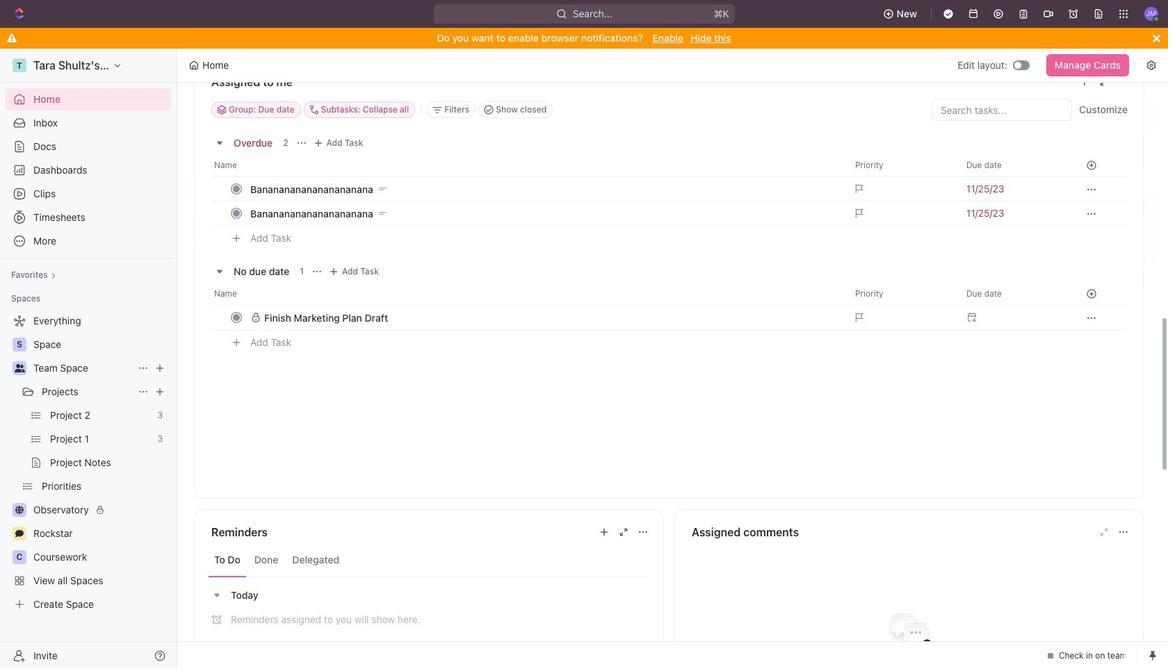 Task type: describe. For each thing, give the bounding box(es) containing it.
user group image
[[14, 364, 25, 373]]

tara shultz's workspace, , element
[[13, 58, 26, 72]]

sidebar navigation
[[0, 49, 180, 670]]

Search tasks... text field
[[932, 99, 1071, 120]]



Task type: vqa. For each thing, say whether or not it's contained in the screenshot.
new to the top
no



Task type: locate. For each thing, give the bounding box(es) containing it.
comment image
[[15, 530, 24, 538]]

coursework, , element
[[13, 551, 26, 565]]

tab list
[[209, 544, 649, 578]]

globe image
[[15, 506, 24, 515]]

tree inside sidebar navigation
[[6, 310, 171, 616]]

space, , element
[[13, 338, 26, 352]]

tree
[[6, 310, 171, 616]]



